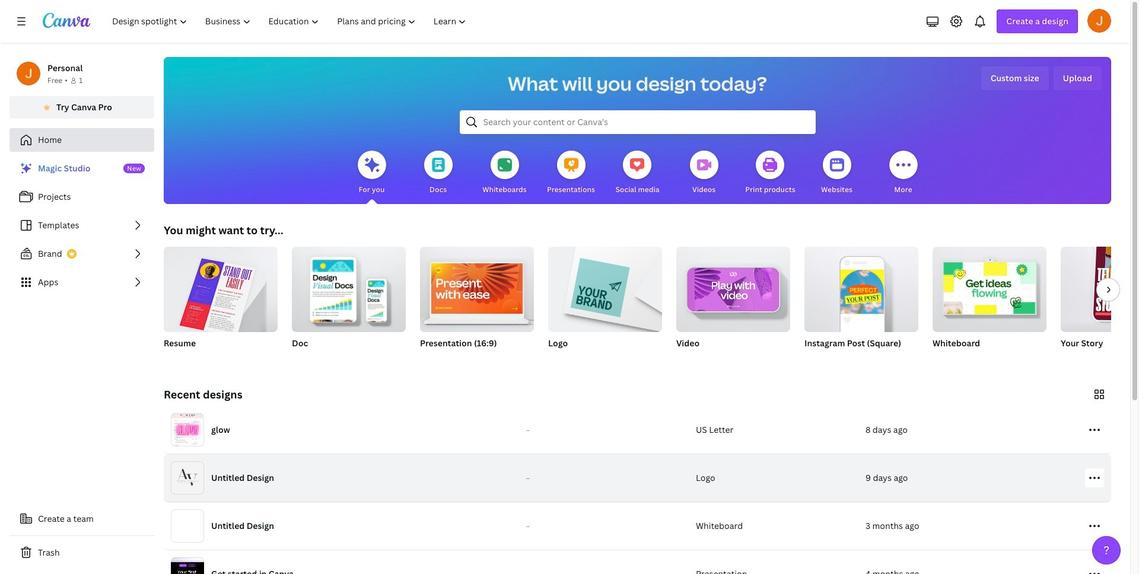 Task type: describe. For each thing, give the bounding box(es) containing it.
jeremy miller image
[[1088, 9, 1112, 33]]

Search search field
[[483, 111, 792, 134]]



Task type: locate. For each thing, give the bounding box(es) containing it.
None search field
[[460, 110, 816, 134]]

top level navigation element
[[104, 9, 477, 33]]

group
[[1061, 240, 1140, 364], [1061, 240, 1140, 332], [292, 242, 406, 364], [292, 242, 406, 332], [420, 242, 534, 364], [420, 242, 534, 332], [548, 242, 662, 364], [548, 242, 662, 332], [677, 242, 791, 364], [677, 242, 791, 332], [805, 242, 919, 364], [805, 242, 919, 332], [933, 242, 1047, 364], [933, 242, 1047, 332], [164, 247, 278, 364]]

list
[[9, 157, 154, 294]]



Task type: vqa. For each thing, say whether or not it's contained in the screenshot.
apps
no



